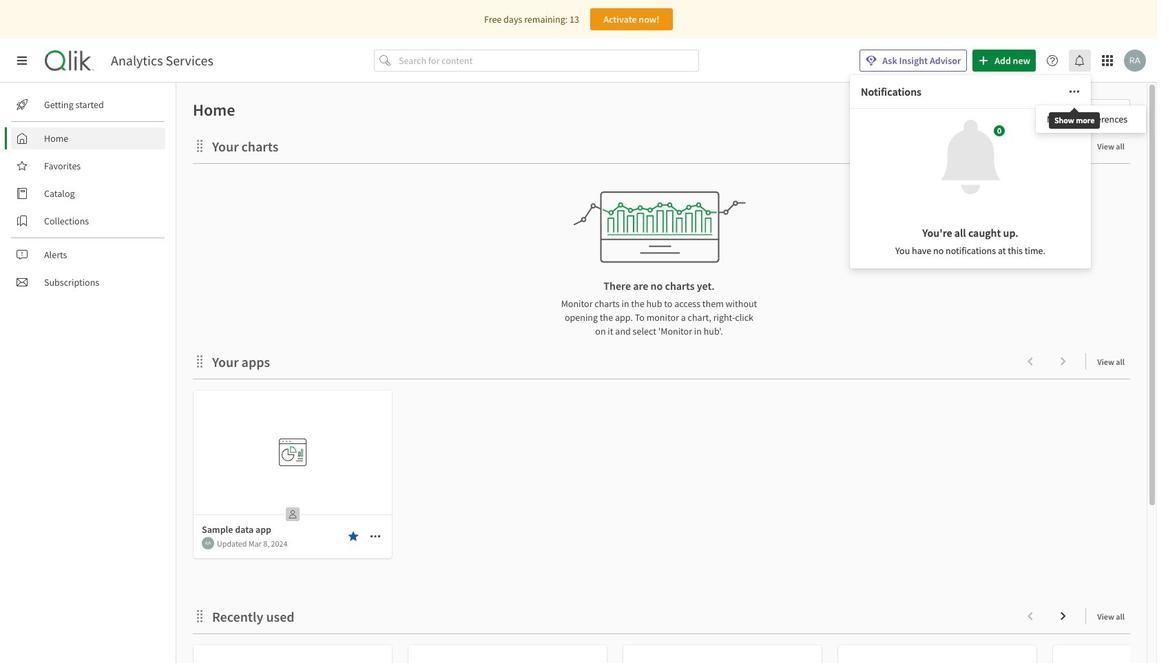 Task type: describe. For each thing, give the bounding box(es) containing it.
2 vertical spatial move collection image
[[193, 609, 207, 623]]

navigation pane element
[[0, 88, 176, 299]]

1 vertical spatial move collection image
[[193, 354, 207, 368]]

0 vertical spatial move collection image
[[193, 139, 207, 153]]

ruby anderson image
[[202, 537, 214, 550]]

analytics services element
[[111, 52, 213, 69]]

close sidebar menu image
[[17, 55, 28, 66]]



Task type: locate. For each thing, give the bounding box(es) containing it.
main content
[[171, 83, 1157, 663]]

tooltip
[[1049, 103, 1101, 138]]

move collection image
[[193, 139, 207, 153], [193, 354, 207, 368], [193, 609, 207, 623]]

ruby anderson element
[[202, 537, 214, 550]]

remove from favorites image
[[348, 531, 359, 542]]



Task type: vqa. For each thing, say whether or not it's contained in the screenshot.
Analytics Services element
yes



